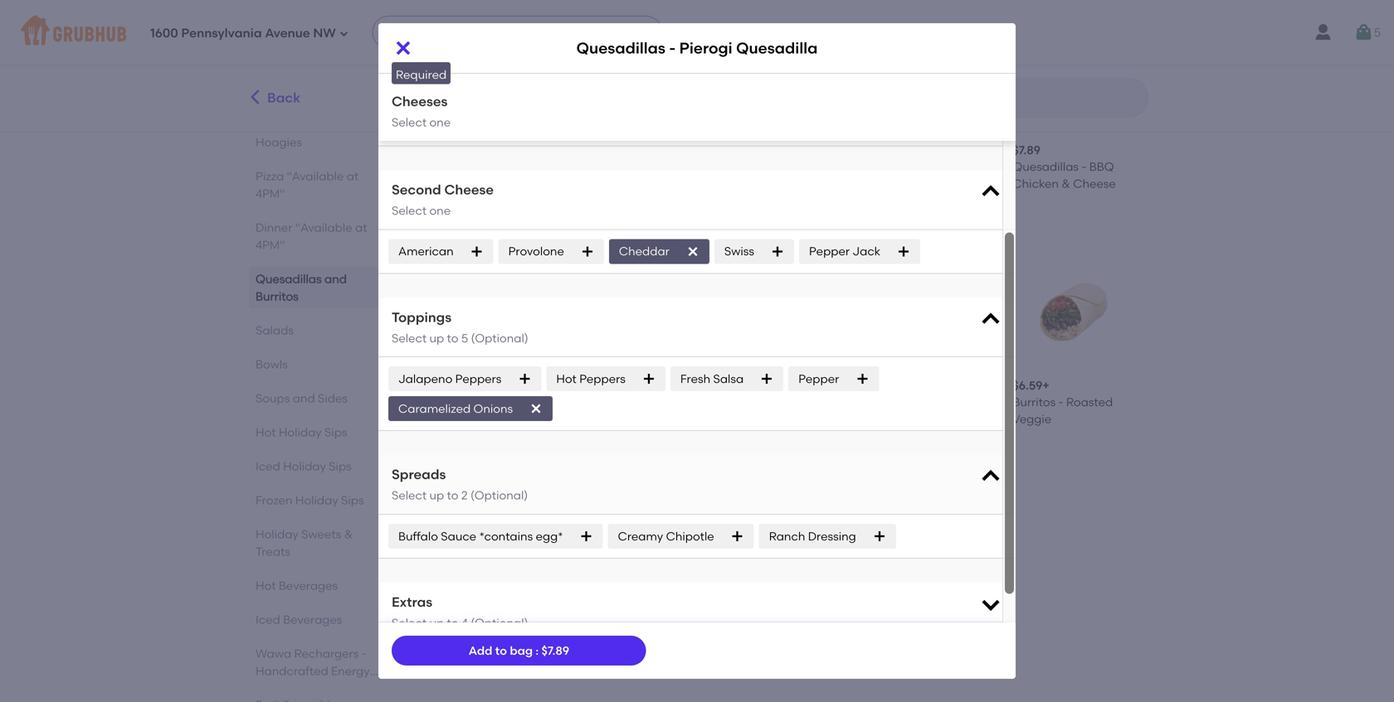 Task type: locate. For each thing, give the bounding box(es) containing it.
1 horizontal spatial peppers
[[579, 372, 626, 386]]

(optional) right "2"
[[471, 489, 528, 503]]

pizza
[[256, 169, 284, 183]]

pepper jack
[[809, 245, 881, 259]]

hot beverages tab
[[256, 578, 384, 595]]

"available down 'hoagies' tab
[[287, 169, 344, 183]]

- inside $7.89 quesadillas - chicken bacon ranch
[[654, 395, 659, 410]]

svg image inside "5" button
[[1354, 22, 1374, 42]]

to inside spreads select up to 2 (optional)
[[447, 489, 458, 503]]

iced beverages tab
[[256, 612, 384, 629]]

0 vertical spatial ranch
[[586, 429, 622, 443]]

3 up from the top
[[429, 617, 444, 631]]

creamy chipotle
[[618, 530, 714, 544]]

iced holiday sips
[[256, 460, 352, 474]]

to left 4
[[447, 617, 458, 631]]

$7.89 quesadillas - pierogi quesadilla
[[443, 379, 559, 426]]

svg image
[[1354, 22, 1374, 42], [339, 29, 349, 39], [979, 180, 1002, 204], [771, 245, 784, 258], [642, 373, 655, 386], [760, 373, 774, 386], [856, 373, 869, 386], [530, 403, 543, 416], [580, 530, 593, 544], [731, 530, 744, 544], [873, 530, 886, 544]]

select inside spreads select up to 2 (optional)
[[392, 489, 427, 503]]

"available for dinner
[[295, 221, 352, 235]]

0 vertical spatial and
[[324, 272, 347, 286]]

4pm" inside dinner "available at 4pm"
[[256, 238, 285, 252]]

1 vertical spatial pierogi
[[520, 395, 559, 409]]

0 vertical spatial iced
[[256, 460, 280, 474]]

2 horizontal spatial burritos
[[1013, 395, 1056, 410]]

iced up the wawa
[[256, 613, 280, 627]]

to
[[447, 331, 458, 346], [447, 489, 458, 503], [447, 617, 458, 631], [495, 644, 507, 658]]

peppers for hot peppers
[[579, 372, 626, 386]]

burritos for $6.59
[[1013, 395, 1056, 410]]

$7.89 quesadillas - buffalo chicken & cheese
[[870, 143, 987, 191]]

1 vertical spatial iced
[[256, 613, 280, 627]]

and inside soups and sides tab
[[293, 392, 315, 406]]

0 vertical spatial hot
[[556, 372, 577, 386]]

soups and sides
[[256, 392, 348, 406]]

ranch left dressing
[[769, 530, 805, 544]]

spreads select up to 2 (optional)
[[392, 467, 528, 503]]

one inside second cheese select one
[[429, 204, 451, 218]]

cheese inside $7.89 quesadillas - chicken & cheese
[[646, 177, 689, 191]]

& inside $7.89 quesadillas - chicken & cheese
[[634, 177, 643, 191]]

2 cheeses from the top
[[392, 93, 448, 110]]

- inside $7.89 quesadillas - beef & cheese
[[512, 160, 517, 174]]

- inside $7.89 quesadillas - pierogi quesadilla
[[512, 395, 517, 409]]

provolone
[[398, 117, 454, 131], [508, 245, 564, 259]]

2 select from the top
[[392, 115, 427, 129]]

1 vertical spatial provolone
[[508, 245, 564, 259]]

$7.89 inside $7.89 quesadillas - bbq chicken & cheese
[[1013, 143, 1041, 157]]

1 select from the top
[[392, 76, 427, 90]]

0 vertical spatial cheeses
[[392, 54, 448, 70]]

quesadillas inside $7.89 quesadillas - pierogi quesadilla
[[443, 395, 509, 409]]

beverages up iced beverages
[[279, 579, 338, 593]]

sips
[[324, 426, 347, 440], [329, 460, 352, 474], [341, 494, 364, 508]]

burritos inside quesadillas and burritos
[[256, 290, 299, 304]]

svg image for pepper
[[856, 373, 869, 386]]

$8.19 for burritos - chicken image
[[870, 379, 898, 393]]

and left sides
[[293, 392, 315, 406]]

handcrafted
[[256, 665, 328, 679]]

2 4pm" from the top
[[256, 238, 285, 252]]

0 vertical spatial sips
[[324, 426, 347, 440]]

to for extras
[[447, 617, 458, 631]]

6 select from the top
[[392, 617, 427, 631]]

up down spreads
[[429, 489, 444, 503]]

quesadillas - pierogi quesadilla
[[576, 39, 818, 57]]

sips up frozen holiday sips tab
[[329, 460, 352, 474]]

(optional) for spreads
[[471, 489, 528, 503]]

chicken inside $7.89 quesadillas - chicken bacon ranch
[[586, 412, 632, 426]]

at down 'hoagies' tab
[[347, 169, 359, 183]]

0 horizontal spatial pierogi
[[520, 395, 559, 409]]

0 horizontal spatial ranch
[[586, 429, 622, 443]]

up inside spreads select up to 2 (optional)
[[429, 489, 444, 503]]

quesadillas - chicken bacon ranch image
[[586, 245, 708, 368]]

2 vertical spatial burritos
[[443, 648, 486, 662]]

0 vertical spatial 5
[[1374, 25, 1381, 39]]

0 vertical spatial cheeses select one
[[392, 54, 451, 90]]

at down pizza "available at 4pm" tab
[[355, 221, 367, 235]]

1 vertical spatial cheeses select one
[[392, 93, 451, 129]]

hot inside hot beverages 'tab'
[[256, 579, 276, 593]]

svg image for ranch dressing
[[873, 530, 886, 544]]

pepper for pepper
[[798, 372, 839, 386]]

1 vertical spatial (optional)
[[471, 489, 528, 503]]

- for quesadillas - cheese
[[797, 160, 802, 174]]

to inside toppings select up to 5 (optional)
[[447, 331, 458, 346]]

pepper left jack
[[809, 245, 850, 259]]

spreads
[[392, 467, 446, 483]]

svg image for fresh salsa
[[760, 373, 774, 386]]

4pm" down the pizza in the top of the page
[[256, 187, 285, 201]]

holiday for frozen
[[295, 494, 338, 508]]

cheeses select one
[[392, 54, 451, 90], [392, 93, 451, 129]]

1 $8.19 from the left
[[728, 379, 755, 393]]

(optional) up rice
[[471, 617, 528, 631]]

1 horizontal spatial $8.19
[[870, 379, 898, 393]]

"available inside pizza "available at 4pm"
[[287, 169, 344, 183]]

4pm" down dinner
[[256, 238, 285, 252]]

$7.89 inside $7.89 quesadillas - buffalo chicken & cheese
[[870, 143, 898, 157]]

sips down sides
[[324, 426, 347, 440]]

0 vertical spatial "available
[[287, 169, 344, 183]]

holiday
[[279, 426, 322, 440], [283, 460, 326, 474], [295, 494, 338, 508], [256, 528, 299, 542]]

1 horizontal spatial buffalo
[[947, 160, 987, 174]]

quesadillas inside $7.89 quesadillas - beef & cheese
[[443, 160, 509, 174]]

at inside pizza "available at 4pm"
[[347, 169, 359, 183]]

0 vertical spatial one
[[429, 76, 451, 90]]

beverages inside tab
[[283, 613, 342, 627]]

0 horizontal spatial burritos
[[256, 290, 299, 304]]

2 vertical spatial (optional)
[[471, 617, 528, 631]]

hot down soups
[[256, 426, 276, 440]]

holiday inside tab
[[279, 426, 322, 440]]

to inside "extras select up to 4 (optional)"
[[447, 617, 458, 631]]

0 vertical spatial buffalo
[[947, 160, 987, 174]]

hot peppers
[[556, 372, 626, 386]]

- inside $7.89 quesadillas - chicken & cheese
[[654, 160, 659, 174]]

up inside "extras select up to 4 (optional)"
[[429, 617, 444, 631]]

hot for hot peppers
[[556, 372, 577, 386]]

holiday down soups and sides
[[279, 426, 322, 440]]

chicken inside $7.89 quesadillas - bbq chicken & cheese
[[1013, 177, 1059, 191]]

quesadillas for $7.89 quesadillas - chicken bacon ranch
[[586, 395, 652, 410]]

5 select from the top
[[392, 489, 427, 503]]

"available down pizza "available at 4pm" tab
[[295, 221, 352, 235]]

1 up from the top
[[429, 331, 444, 346]]

$7.89 quesadillas - bbq chicken & cheese
[[1013, 143, 1116, 191]]

- inside $7.59 burritos - rice & beans
[[489, 648, 494, 662]]

1 iced from the top
[[256, 460, 280, 474]]

$7.89 inside $7.89 quesadillas - beef & cheese
[[443, 143, 471, 157]]

quesadillas inside $7.89 quesadillas - chicken & cheese
[[586, 160, 652, 174]]

jalapeno peppers
[[398, 372, 502, 386]]

1 vertical spatial beverages
[[283, 613, 342, 627]]

$7.89
[[443, 143, 471, 157], [586, 143, 613, 157], [870, 143, 898, 157], [1013, 143, 1041, 157], [443, 379, 471, 393], [586, 379, 613, 393], [542, 644, 569, 658]]

svg image for buffalo sauce *contains egg*
[[580, 530, 593, 544]]

(optional) up $7.89 quesadillas - pierogi quesadilla
[[471, 331, 528, 346]]

$8.19 button
[[721, 239, 857, 451], [864, 239, 999, 451]]

sips for frozen holiday sips
[[341, 494, 364, 508]]

0 horizontal spatial 5
[[461, 331, 468, 346]]

rice
[[497, 648, 521, 662]]

0 horizontal spatial peppers
[[455, 372, 502, 386]]

burritos - chicken image
[[870, 245, 993, 368]]

$7.89 for $7.89 quesadillas - pierogi quesadilla
[[443, 379, 471, 393]]

- for quesadillas - chicken bacon ranch
[[654, 395, 659, 410]]

sips for iced holiday sips
[[329, 460, 352, 474]]

quesadillas - beef & cheese image
[[443, 10, 566, 132]]

quesadilla
[[736, 39, 818, 57], [443, 412, 504, 426]]

quesadillas inside $6.49 quesadillas - cheese
[[728, 160, 794, 174]]

burritos up salads on the left top of page
[[256, 290, 299, 304]]

up for spreads
[[429, 489, 444, 503]]

"available for pizza
[[287, 169, 344, 183]]

frozen holiday sips
[[256, 494, 364, 508]]

quesadillas inside $7.89 quesadillas - bbq chicken & cheese
[[1013, 160, 1079, 174]]

- inside wawa rechargers - handcrafted energy drinks (contains caffeine)
[[362, 647, 367, 661]]

5
[[1374, 25, 1381, 39], [461, 331, 468, 346]]

$7.89 inside $7.89 quesadillas - pierogi quesadilla
[[443, 379, 471, 393]]

quesadillas inside $7.89 quesadillas - buffalo chicken & cheese
[[870, 160, 936, 174]]

hot down treats
[[256, 579, 276, 593]]

(optional) inside spreads select up to 2 (optional)
[[471, 489, 528, 503]]

$7.89 inside $7.89 quesadillas - chicken bacon ranch
[[586, 379, 613, 393]]

1 vertical spatial quesadilla
[[443, 412, 504, 426]]

and inside quesadillas and burritos
[[324, 272, 347, 286]]

beverages inside 'tab'
[[279, 579, 338, 593]]

2 iced from the top
[[256, 613, 280, 627]]

1 horizontal spatial and
[[324, 272, 347, 286]]

creamy
[[618, 530, 663, 544]]

0 horizontal spatial $8.19 button
[[721, 239, 857, 451]]

sips inside iced holiday sips tab
[[329, 460, 352, 474]]

"available
[[287, 169, 344, 183], [295, 221, 352, 235]]

hot inside hot holiday sips tab
[[256, 426, 276, 440]]

(optional) inside "extras select up to 4 (optional)"
[[471, 617, 528, 631]]

to down "toppings"
[[447, 331, 458, 346]]

burritos inside $7.59 burritos - rice & beans
[[443, 648, 486, 662]]

0 horizontal spatial provolone
[[398, 117, 454, 131]]

5 inside "5" button
[[1374, 25, 1381, 39]]

$6.49 quesadillas - cheese
[[728, 143, 847, 174]]

toppings select up to 5 (optional)
[[392, 309, 528, 346]]

holiday down hot holiday sips
[[283, 460, 326, 474]]

2 up from the top
[[429, 489, 444, 503]]

0 vertical spatial (optional)
[[471, 331, 528, 346]]

- inside $7.89 quesadillas - bbq chicken & cheese
[[1082, 160, 1087, 174]]

0 vertical spatial pierogi
[[679, 39, 732, 57]]

ranch down hot peppers
[[586, 429, 622, 443]]

dressing
[[808, 530, 856, 544]]

burritos for quesadillas
[[256, 290, 299, 304]]

sauce
[[441, 530, 476, 544]]

1 vertical spatial cheeses
[[392, 93, 448, 110]]

hot left $7.89 quesadillas - chicken bacon ranch in the left bottom of the page
[[556, 372, 577, 386]]

bowls tab
[[256, 356, 384, 373]]

required
[[396, 68, 447, 82]]

1 horizontal spatial 5
[[1374, 25, 1381, 39]]

pennsylvania
[[181, 26, 262, 41]]

$6.59
[[1013, 379, 1043, 393]]

chicken
[[586, 177, 632, 191], [870, 177, 916, 191], [1013, 177, 1059, 191], [586, 412, 632, 426]]

0 horizontal spatial $8.19
[[728, 379, 755, 393]]

1 vertical spatial 4pm"
[[256, 238, 285, 252]]

2 peppers from the left
[[579, 372, 626, 386]]

jack
[[853, 245, 881, 259]]

iced up frozen
[[256, 460, 280, 474]]

ranch
[[586, 429, 622, 443], [769, 530, 805, 544]]

hot
[[556, 372, 577, 386], [256, 426, 276, 440], [256, 579, 276, 593]]

4pm" for pizza "available at 4pm"
[[256, 187, 285, 201]]

(optional) for extras
[[471, 617, 528, 631]]

svg image for swiss
[[771, 245, 784, 258]]

holiday sweets & treats tab
[[256, 526, 384, 561]]

salads tab
[[256, 322, 384, 339]]

sips inside frozen holiday sips tab
[[341, 494, 364, 508]]

0 vertical spatial pepper
[[809, 245, 850, 259]]

holiday up treats
[[256, 528, 299, 542]]

0 horizontal spatial buffalo
[[398, 530, 438, 544]]

and down dinner "available at 4pm" tab
[[324, 272, 347, 286]]

0 vertical spatial beverages
[[279, 579, 338, 593]]

0 vertical spatial 4pm"
[[256, 187, 285, 201]]

- inside $7.89 quesadillas - buffalo chicken & cheese
[[939, 160, 944, 174]]

wawa rechargers - handcrafted energy drinks (contains caffeine) tab
[[256, 646, 384, 703]]

buffalo inside $7.89 quesadillas - buffalo chicken & cheese
[[947, 160, 987, 174]]

1 horizontal spatial ranch
[[769, 530, 805, 544]]

1 4pm" from the top
[[256, 187, 285, 201]]

svg image
[[393, 38, 413, 58], [470, 245, 483, 258], [581, 245, 594, 258], [686, 245, 699, 258], [897, 245, 910, 258], [979, 308, 1002, 331], [518, 373, 531, 386], [979, 466, 1002, 489], [979, 593, 1002, 617]]

2 cheeses select one from the top
[[392, 93, 451, 129]]

1 horizontal spatial $8.19 button
[[864, 239, 999, 451]]

burritos up veggie at the bottom right
[[1013, 395, 1056, 410]]

1 horizontal spatial burritos
[[443, 648, 486, 662]]

0 vertical spatial provolone
[[398, 117, 454, 131]]

"available inside dinner "available at 4pm"
[[295, 221, 352, 235]]

quesadillas
[[576, 39, 665, 57], [443, 160, 509, 174], [586, 160, 652, 174], [728, 160, 794, 174], [870, 160, 936, 174], [1013, 160, 1079, 174], [256, 272, 322, 286], [443, 395, 509, 409], [586, 395, 652, 410]]

4pm"
[[256, 187, 285, 201], [256, 238, 285, 252]]

pepper down 'burritos - beef' image
[[798, 372, 839, 386]]

beverages for hot beverages
[[279, 579, 338, 593]]

pepper
[[809, 245, 850, 259], [798, 372, 839, 386]]

to left "2"
[[447, 489, 458, 503]]

sips inside hot holiday sips tab
[[324, 426, 347, 440]]

select inside second cheese select one
[[392, 204, 427, 218]]

1 vertical spatial 5
[[461, 331, 468, 346]]

1 horizontal spatial quesadilla
[[736, 39, 818, 57]]

up up the "$7.59"
[[429, 617, 444, 631]]

-
[[669, 39, 676, 57], [512, 160, 517, 174], [654, 160, 659, 174], [797, 160, 802, 174], [939, 160, 944, 174], [1082, 160, 1087, 174], [512, 395, 517, 409], [654, 395, 659, 410], [1059, 395, 1063, 410], [362, 647, 367, 661], [489, 648, 494, 662]]

0 horizontal spatial quesadilla
[[443, 412, 504, 426]]

0 vertical spatial at
[[347, 169, 359, 183]]

3 one from the top
[[429, 204, 451, 218]]

2 vertical spatial one
[[429, 204, 451, 218]]

add
[[469, 644, 492, 658]]

svg image for caramelized onions
[[530, 403, 543, 416]]

select inside toppings select up to 5 (optional)
[[392, 331, 427, 346]]

up inside toppings select up to 5 (optional)
[[429, 331, 444, 346]]

holiday down iced holiday sips tab
[[295, 494, 338, 508]]

iced holiday sips tab
[[256, 458, 384, 476]]

toppings
[[392, 309, 452, 326]]

- inside $6.49 quesadillas - cheese
[[797, 160, 802, 174]]

&
[[548, 160, 557, 174], [634, 177, 643, 191], [919, 177, 928, 191], [1062, 177, 1070, 191], [344, 528, 353, 542], [524, 648, 533, 662]]

$7.89 quesadillas - chicken & cheese
[[586, 143, 689, 191]]

1 vertical spatial "available
[[295, 221, 352, 235]]

iced for iced beverages
[[256, 613, 280, 627]]

cheese inside second cheese select one
[[444, 182, 494, 198]]

1 vertical spatial hot
[[256, 426, 276, 440]]

4 select from the top
[[392, 331, 427, 346]]

4pm" inside pizza "available at 4pm"
[[256, 187, 285, 201]]

1 peppers from the left
[[455, 372, 502, 386]]

quesadillas inside $7.89 quesadillas - chicken bacon ranch
[[586, 395, 652, 410]]

0 vertical spatial up
[[429, 331, 444, 346]]

1 vertical spatial pepper
[[798, 372, 839, 386]]

burritos inside $6.59 + burritos - roasted veggie
[[1013, 395, 1056, 410]]

chipotle
[[666, 530, 714, 544]]

sweets
[[301, 528, 341, 542]]

avenue
[[265, 26, 310, 41]]

2 $8.19 from the left
[[870, 379, 898, 393]]

1 cheeses select one from the top
[[392, 54, 451, 90]]

1 vertical spatial one
[[429, 115, 451, 129]]

pierogi inside $7.89 quesadillas - pierogi quesadilla
[[520, 395, 559, 409]]

holiday inside tab
[[295, 494, 338, 508]]

$7.89 inside $7.89 quesadillas - chicken & cheese
[[586, 143, 613, 157]]

tab
[[256, 697, 384, 703]]

up down "toppings"
[[429, 331, 444, 346]]

1 vertical spatial and
[[293, 392, 315, 406]]

3 select from the top
[[392, 204, 427, 218]]

buffalo
[[947, 160, 987, 174], [398, 530, 438, 544]]

$7.89 quesadillas - beef & cheese
[[443, 143, 557, 191]]

1 vertical spatial sips
[[329, 460, 352, 474]]

1 vertical spatial burritos
[[1013, 395, 1056, 410]]

burritos - roasted veggie image
[[1013, 245, 1135, 368]]

$7.89 for $7.89 quesadillas - chicken bacon ranch
[[586, 379, 613, 393]]

& inside $7.89 quesadillas - buffalo chicken & cheese
[[919, 177, 928, 191]]

0 horizontal spatial and
[[293, 392, 315, 406]]

0 vertical spatial burritos
[[256, 290, 299, 304]]

soups
[[256, 392, 290, 406]]

burritos up beans
[[443, 648, 486, 662]]

2 vertical spatial up
[[429, 617, 444, 631]]

add to bag : $7.89
[[469, 644, 569, 658]]

1 vertical spatial up
[[429, 489, 444, 503]]

1 $8.19 button from the left
[[721, 239, 857, 451]]

1 horizontal spatial provolone
[[508, 245, 564, 259]]

jalapeno
[[398, 372, 453, 386]]

2 vertical spatial hot
[[256, 579, 276, 593]]

$8.19
[[728, 379, 755, 393], [870, 379, 898, 393]]

rechargers
[[294, 647, 359, 661]]

(optional) inside toppings select up to 5 (optional)
[[471, 331, 528, 346]]

beverages down hot beverages 'tab'
[[283, 613, 342, 627]]

2 vertical spatial sips
[[341, 494, 364, 508]]

1 vertical spatial at
[[355, 221, 367, 235]]

up
[[429, 331, 444, 346], [429, 489, 444, 503], [429, 617, 444, 631]]

sips up sweets
[[341, 494, 364, 508]]

$7.59 burritos - rice & beans
[[443, 631, 533, 679]]

at for dinner "available at 4pm"
[[355, 221, 367, 235]]

at inside dinner "available at 4pm"
[[355, 221, 367, 235]]

$7.59
[[443, 631, 471, 645]]

& inside $7.89 quesadillas - bbq chicken & cheese
[[1062, 177, 1070, 191]]

at
[[347, 169, 359, 183], [355, 221, 367, 235]]



Task type: describe. For each thing, give the bounding box(es) containing it.
swiss
[[724, 245, 754, 259]]

caret left icon image
[[246, 89, 264, 106]]

quesadilla inside $7.89 quesadillas - pierogi quesadilla
[[443, 412, 504, 426]]

sides
[[318, 392, 348, 406]]

frozen
[[256, 494, 293, 508]]

bbq
[[1089, 160, 1114, 174]]

hoagies
[[256, 135, 302, 149]]

salsa
[[713, 372, 744, 386]]

1 horizontal spatial pierogi
[[679, 39, 732, 57]]

& inside $7.89 quesadillas - beef & cheese
[[548, 160, 557, 174]]

fresh
[[680, 372, 710, 386]]

wawa
[[256, 647, 291, 661]]

beans
[[443, 665, 478, 679]]

1 vertical spatial ranch
[[769, 530, 805, 544]]

chicken inside $7.89 quesadillas - chicken & cheese
[[586, 177, 632, 191]]

frozen holiday sips tab
[[256, 492, 384, 510]]

quesadillas for $6.49 quesadillas - cheese
[[728, 160, 794, 174]]

*contains
[[479, 530, 533, 544]]

nw
[[313, 26, 336, 41]]

2
[[461, 489, 468, 503]]

quesadillas for $7.89 quesadillas - buffalo chicken & cheese
[[870, 160, 936, 174]]

holiday for iced
[[283, 460, 326, 474]]

svg image for creamy chipotle
[[731, 530, 744, 544]]

salads
[[256, 324, 294, 338]]

extras
[[392, 595, 432, 611]]

beef
[[520, 160, 545, 174]]

quesadillas for $7.89 quesadillas - beef & cheese
[[443, 160, 509, 174]]

5 inside toppings select up to 5 (optional)
[[461, 331, 468, 346]]

caramelized onions
[[398, 402, 513, 416]]

hot beverages
[[256, 579, 338, 593]]

svg image for hot peppers
[[642, 373, 655, 386]]

soups and sides tab
[[256, 390, 384, 407]]

quesadillas - pierogi quesadilla image
[[443, 245, 566, 368]]

& inside $7.59 burritos - rice & beans
[[524, 648, 533, 662]]

4pm" for dinner "available at 4pm"
[[256, 238, 285, 252]]

0 vertical spatial quesadilla
[[736, 39, 818, 57]]

- for quesadillas - buffalo chicken & cheese
[[939, 160, 944, 174]]

pizza "available at 4pm"
[[256, 169, 359, 201]]

second cheese select one
[[392, 182, 494, 218]]

cheese inside $7.89 quesadillas - beef & cheese
[[443, 177, 486, 191]]

quesadillas for $7.89 quesadillas - chicken & cheese
[[586, 160, 652, 174]]

holiday for hot
[[279, 426, 322, 440]]

bowls
[[256, 358, 288, 372]]

cheese inside $7.89 quesadillas - buffalo chicken & cheese
[[931, 177, 974, 191]]

5 button
[[1354, 17, 1381, 47]]

iced for iced holiday sips
[[256, 460, 280, 474]]

dinner
[[256, 221, 292, 235]]

roasted
[[1066, 395, 1113, 410]]

at for pizza "available at 4pm"
[[347, 169, 359, 183]]

and for quesadillas
[[324, 272, 347, 286]]

1 cheeses from the top
[[392, 54, 448, 70]]

(optional) for toppings
[[471, 331, 528, 346]]

veggie
[[1013, 412, 1052, 426]]

- for quesadillas - chicken & cheese
[[654, 160, 659, 174]]

(contains
[[293, 682, 348, 696]]

$7.89 for $7.89 quesadillas - buffalo chicken & cheese
[[870, 143, 898, 157]]

quesadillas - buffalo chicken & cheese image
[[870, 10, 993, 132]]

1 vertical spatial buffalo
[[398, 530, 438, 544]]

quesadillas - cheese image
[[728, 10, 850, 132]]

to left bag
[[495, 644, 507, 658]]

quesadillas - bbq chicken & cheese image
[[1013, 10, 1135, 132]]

- inside $6.59 + burritos - roasted veggie
[[1059, 395, 1063, 410]]

holiday sweets & treats
[[256, 528, 353, 559]]

1600
[[150, 26, 178, 41]]

select inside "extras select up to 4 (optional)"
[[392, 617, 427, 631]]

- for quesadillas - bbq chicken & cheese
[[1082, 160, 1087, 174]]

- for quesadillas - beef & cheese
[[512, 160, 517, 174]]

hot holiday sips tab
[[256, 424, 384, 441]]

quesadillas and burritos
[[256, 272, 347, 304]]

quesadillas for $7.89 quesadillas - pierogi quesadilla
[[443, 395, 509, 409]]

svg image for 1600 pennsylvania avenue nw
[[339, 29, 349, 39]]

back button
[[246, 78, 301, 118]]

burritos - beef image
[[728, 245, 850, 368]]

ranch dressing
[[769, 530, 856, 544]]

wawa rechargers - handcrafted energy drinks (contains caffeine)
[[256, 647, 370, 703]]

cheese inside $6.49 quesadillas - cheese
[[805, 160, 847, 174]]

up for toppings
[[429, 331, 444, 346]]

- for quesadillas - pierogi quesadilla
[[512, 395, 517, 409]]

2 $8.19 button from the left
[[864, 239, 999, 451]]

second
[[392, 182, 441, 198]]

treats
[[256, 545, 290, 559]]

drinks
[[256, 682, 290, 696]]

quesadillas for $7.89 quesadillas - bbq chicken & cheese
[[1013, 160, 1079, 174]]

quesadillas inside quesadillas and burritos
[[256, 272, 322, 286]]

- for burritos - rice & beans
[[489, 648, 494, 662]]

caramelized
[[398, 402, 471, 416]]

fresh salsa
[[680, 372, 744, 386]]

dinner "available at 4pm"
[[256, 221, 367, 252]]

to for spreads
[[447, 489, 458, 503]]

pepper for pepper jack
[[809, 245, 850, 259]]

holiday inside holiday sweets & treats
[[256, 528, 299, 542]]

hot holiday sips
[[256, 426, 347, 440]]

quesadillas and burritos tab
[[256, 271, 384, 305]]

$7.89 for $7.89 quesadillas - chicken & cheese
[[586, 143, 613, 157]]

caffeine)
[[256, 700, 308, 703]]

1 one from the top
[[429, 76, 451, 90]]

quesadillas - chicken & cheese image
[[586, 10, 708, 132]]

to for toppings
[[447, 331, 458, 346]]

extras select up to 4 (optional)
[[392, 595, 528, 631]]

+
[[1043, 379, 1050, 393]]

hot for hot holiday sips
[[256, 426, 276, 440]]

american
[[398, 245, 454, 259]]

bag
[[510, 644, 533, 658]]

up for extras
[[429, 617, 444, 631]]

1600 pennsylvania avenue nw
[[150, 26, 336, 41]]

sips for hot holiday sips
[[324, 426, 347, 440]]

$7.89 for $7.89 quesadillas - beef & cheese
[[443, 143, 471, 157]]

$8.19 for 'burritos - beef' image
[[728, 379, 755, 393]]

buffalo sauce *contains egg*
[[398, 530, 563, 544]]

$7.89 for $7.89 quesadillas - bbq chicken & cheese
[[1013, 143, 1041, 157]]

dinner "available at 4pm" tab
[[256, 219, 384, 254]]

burritos - rice & beans image
[[443, 498, 566, 620]]

$6.59 + burritos - roasted veggie
[[1013, 379, 1113, 426]]

and for soups
[[293, 392, 315, 406]]

hot for hot beverages
[[256, 579, 276, 593]]

2 one from the top
[[429, 115, 451, 129]]

cheese inside $7.89 quesadillas - bbq chicken & cheese
[[1073, 177, 1116, 191]]

$6.49
[[728, 143, 758, 157]]

beverages for iced beverages
[[283, 613, 342, 627]]

bacon
[[634, 412, 671, 426]]

4
[[461, 617, 468, 631]]

energy
[[331, 665, 370, 679]]

$7.89 quesadillas - chicken bacon ranch
[[586, 379, 671, 443]]

back
[[267, 90, 301, 106]]

cheddar
[[619, 245, 670, 259]]

iced beverages
[[256, 613, 342, 627]]

ranch inside $7.89 quesadillas - chicken bacon ranch
[[586, 429, 622, 443]]

onions
[[473, 402, 513, 416]]

hoagies tab
[[256, 134, 384, 151]]

& inside holiday sweets & treats
[[344, 528, 353, 542]]

peppers for jalapeno peppers
[[455, 372, 502, 386]]

pizza "available at 4pm" tab
[[256, 168, 384, 202]]

:
[[536, 644, 539, 658]]

chicken inside $7.89 quesadillas - buffalo chicken & cheese
[[870, 177, 916, 191]]

egg*
[[536, 530, 563, 544]]

main navigation navigation
[[0, 0, 1394, 65]]



Task type: vqa. For each thing, say whether or not it's contained in the screenshot.
Star icon
no



